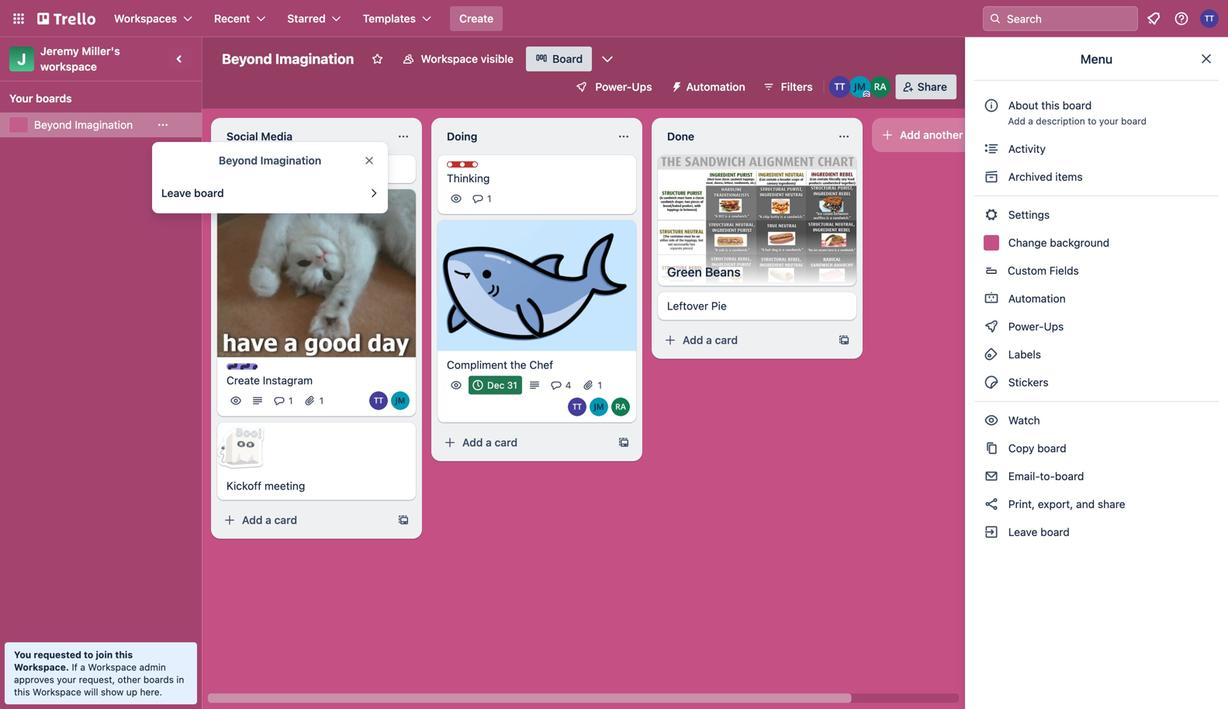 Task type: vqa. For each thing, say whether or not it's contained in the screenshot.
leftmost link
no



Task type: describe. For each thing, give the bounding box(es) containing it.
sm image for labels
[[984, 347, 999, 362]]

to inside about this board add a description to your board
[[1088, 116, 1097, 126]]

your boards with 1 items element
[[9, 89, 185, 108]]

about this board add a description to your board
[[1008, 99, 1147, 126]]

print, export, and share link
[[974, 492, 1219, 517]]

thinking link
[[447, 171, 627, 186]]

create button
[[450, 6, 503, 31]]

add a card for done
[[683, 334, 738, 347]]

2 vertical spatial beyond imagination
[[219, 154, 321, 167]]

media
[[261, 130, 293, 143]]

social media
[[227, 130, 293, 143]]

leftover
[[667, 300, 708, 312]]

close popover image
[[363, 154, 376, 167]]

to-
[[1040, 470, 1055, 483]]

terry turtle (terryturtle) image for the bottom jeremy miller (jeremymiller198) image
[[568, 398, 587, 416]]

email-to-board link
[[974, 464, 1219, 489]]

menu
[[1081, 52, 1113, 66]]

beyond imagination inside board name text field
[[222, 50, 354, 67]]

power- inside "button"
[[595, 80, 632, 93]]

admin
[[139, 662, 166, 673]]

change background
[[1006, 236, 1110, 249]]

jeremy miller's workspace
[[40, 45, 123, 73]]

sm image inside automation button
[[665, 74, 686, 96]]

a inside about this board add a description to your board
[[1028, 116, 1033, 126]]

sm image for leave board
[[984, 524, 999, 540]]

1 down instagram at the bottom left of the page
[[289, 395, 293, 406]]

print, export, and share
[[1006, 498, 1125, 511]]

custom fields
[[1008, 264, 1079, 277]]

copy board link
[[974, 436, 1219, 461]]

jeremy miller (jeremymiller198) image
[[391, 392, 410, 410]]

your
[[9, 92, 33, 105]]

automation inside button
[[686, 80, 745, 93]]

sm image for stickers
[[984, 375, 999, 390]]

pie
[[711, 300, 727, 312]]

request,
[[79, 674, 115, 685]]

archived items link
[[974, 164, 1219, 189]]

activity
[[1006, 142, 1046, 155]]

add a card for social media
[[242, 514, 297, 527]]

4
[[565, 380, 571, 391]]

if
[[72, 662, 78, 673]]

1 horizontal spatial power-ups
[[1006, 320, 1067, 333]]

your inside if a workspace admin approves your request, other boards in this workspace will show up here.
[[57, 674, 76, 685]]

compliment the chef
[[447, 358, 553, 371]]

if a workspace admin approves your request, other boards in this workspace will show up here.
[[14, 662, 184, 698]]

customize views image
[[600, 51, 615, 67]]

custom
[[1008, 264, 1047, 277]]

beyond imagination inside "link"
[[34, 118, 133, 131]]

add a card button for done
[[658, 328, 832, 353]]

2 vertical spatial beyond
[[219, 154, 258, 167]]

in
[[176, 674, 184, 685]]

recent button
[[205, 6, 275, 31]]

sm image for watch
[[984, 413, 999, 428]]

copy board
[[1006, 442, 1067, 455]]

Done text field
[[658, 124, 829, 149]]

Social Media text field
[[217, 124, 388, 149]]

workspaces button
[[105, 6, 202, 31]]

other
[[118, 674, 141, 685]]

Search field
[[983, 6, 1138, 31]]

0 vertical spatial jeremy miller (jeremymiller198) image
[[849, 76, 871, 98]]

copy
[[1008, 442, 1035, 455]]

done
[[667, 130, 694, 143]]

automation button
[[665, 74, 755, 99]]

beyond inside "link"
[[34, 118, 72, 131]]

card for social media
[[274, 514, 297, 527]]

doing
[[447, 130, 477, 143]]

dec
[[487, 380, 505, 391]]

sm image for email-to-board
[[984, 469, 999, 484]]

leave board link
[[974, 520, 1219, 545]]

here.
[[140, 687, 162, 698]]

workspace visible button
[[393, 47, 523, 71]]

labels link
[[974, 342, 1219, 367]]

kickoff
[[227, 480, 262, 492]]

beyond imagination link
[[34, 117, 149, 133]]

settings link
[[974, 203, 1219, 227]]

thinking
[[447, 172, 490, 185]]

j
[[17, 50, 26, 68]]

ruby anderson (rubyanderson7) image for the bottom jeremy miller (jeremymiller198) image
[[611, 398, 630, 416]]

miller's
[[82, 45, 120, 57]]

join
[[96, 649, 113, 660]]

sm image for automation
[[984, 291, 999, 306]]

email-
[[1008, 470, 1040, 483]]

export,
[[1038, 498, 1073, 511]]

labels
[[1006, 348, 1041, 361]]

another
[[923, 128, 963, 141]]

your boards
[[9, 92, 72, 105]]

primary element
[[0, 0, 1228, 37]]

dec 31
[[487, 380, 517, 391]]

up
[[126, 687, 137, 698]]

items
[[1055, 170, 1083, 183]]

1 vertical spatial ups
[[1044, 320, 1064, 333]]

settings
[[1006, 208, 1050, 221]]

1 down create instagram link
[[319, 395, 324, 406]]

workspace visible
[[421, 52, 514, 65]]

1 down thoughts thinking
[[487, 193, 492, 204]]

back to home image
[[37, 6, 95, 31]]

board inside button
[[194, 187, 224, 199]]

add for done
[[683, 334, 703, 347]]

open information menu image
[[1174, 11, 1189, 26]]

requested
[[34, 649, 81, 660]]

create from template… image
[[618, 436, 630, 449]]

thoughts
[[462, 162, 505, 173]]

power-ups link
[[974, 314, 1219, 339]]

add for social media
[[242, 514, 263, 527]]

templates button
[[354, 6, 441, 31]]

chef
[[529, 358, 553, 371]]

kickoff meeting
[[227, 480, 305, 492]]

automation link
[[974, 286, 1219, 311]]

create instagram
[[227, 374, 313, 387]]

thoughts thinking
[[447, 162, 505, 185]]

imagination inside "link"
[[75, 118, 133, 131]]

power-ups inside "button"
[[595, 80, 652, 93]]

create linkedin link
[[227, 161, 407, 177]]

board
[[552, 52, 583, 65]]

2 vertical spatial imagination
[[260, 154, 321, 167]]

archived items
[[1006, 170, 1083, 183]]

add a card button for doing
[[438, 430, 611, 455]]

beyond inside board name text field
[[222, 50, 272, 67]]



Task type: locate. For each thing, give the bounding box(es) containing it.
1 vertical spatial workspace
[[88, 662, 137, 673]]

filters
[[781, 80, 813, 93]]

workspace
[[40, 60, 97, 73]]

leftover pie link
[[667, 298, 847, 314]]

this down approves at left bottom
[[14, 687, 30, 698]]

add down about
[[1008, 116, 1026, 126]]

power-ups
[[595, 80, 652, 93], [1006, 320, 1067, 333]]

0 vertical spatial ruby anderson (rubyanderson7) image
[[870, 76, 891, 98]]

sm image for power-ups
[[984, 319, 999, 334]]

1 vertical spatial add a card
[[462, 436, 518, 449]]

create from template… image for social media
[[397, 514, 410, 527]]

2 vertical spatial workspace
[[33, 687, 81, 698]]

card down dec 31
[[495, 436, 518, 449]]

0 vertical spatial your
[[1099, 116, 1119, 126]]

1 vertical spatial power-ups
[[1006, 320, 1067, 333]]

2 horizontal spatial this
[[1042, 99, 1060, 112]]

sm image for archived items
[[984, 169, 999, 185]]

sm image inside automation link
[[984, 291, 999, 306]]

automation up 'done' "text field"
[[686, 80, 745, 93]]

0 horizontal spatial automation
[[686, 80, 745, 93]]

power-ups button
[[564, 74, 661, 99]]

jeremy miller (jeremymiller198) image right "filters"
[[849, 76, 871, 98]]

power-
[[595, 80, 632, 93], [1008, 320, 1044, 333]]

your inside about this board add a description to your board
[[1099, 116, 1119, 126]]

card down pie
[[715, 334, 738, 347]]

add a card for doing
[[462, 436, 518, 449]]

1 horizontal spatial terry turtle (terryturtle) image
[[829, 76, 851, 98]]

0 vertical spatial add a card
[[683, 334, 738, 347]]

1 vertical spatial create from template… image
[[397, 514, 410, 527]]

workspace down join on the bottom
[[88, 662, 137, 673]]

this up description
[[1042, 99, 1060, 112]]

card for doing
[[495, 436, 518, 449]]

compliment
[[447, 358, 507, 371]]

workspace navigation collapse icon image
[[169, 48, 191, 70]]

card
[[715, 334, 738, 347], [495, 436, 518, 449], [274, 514, 297, 527]]

power- up labels
[[1008, 320, 1044, 333]]

1 horizontal spatial terry turtle (terryturtle) image
[[1200, 9, 1219, 28]]

0 vertical spatial ups
[[632, 80, 652, 93]]

0 vertical spatial power-
[[595, 80, 632, 93]]

power-ups down "customize views" image
[[595, 80, 652, 93]]

board
[[1063, 99, 1092, 112], [1121, 116, 1147, 126], [194, 187, 224, 199], [1037, 442, 1067, 455], [1055, 470, 1084, 483], [1041, 526, 1070, 538]]

1 vertical spatial ruby anderson (rubyanderson7) image
[[611, 398, 630, 416]]

2 vertical spatial create
[[227, 374, 260, 387]]

5 sm image from the top
[[984, 524, 999, 540]]

custom fields button
[[974, 258, 1219, 283]]

ups
[[632, 80, 652, 93], [1044, 320, 1064, 333]]

1 vertical spatial create
[[227, 163, 260, 175]]

1 sm image from the top
[[984, 141, 999, 157]]

will
[[84, 687, 98, 698]]

ruby anderson (rubyanderson7) image left share button
[[870, 76, 891, 98]]

create for create linkedin
[[227, 163, 260, 175]]

workspace left visible
[[421, 52, 478, 65]]

1 vertical spatial to
[[84, 649, 93, 660]]

0 horizontal spatial leave board
[[161, 187, 224, 199]]

0 horizontal spatial power-
[[595, 80, 632, 93]]

add a card button down leftover pie link
[[658, 328, 832, 353]]

0 vertical spatial to
[[1088, 116, 1097, 126]]

recent
[[214, 12, 250, 25]]

add a card down kickoff meeting
[[242, 514, 297, 527]]

0 vertical spatial leave
[[161, 187, 191, 199]]

0 horizontal spatial ruby anderson (rubyanderson7) image
[[611, 398, 630, 416]]

1 horizontal spatial to
[[1088, 116, 1097, 126]]

sm image for copy board
[[984, 441, 999, 456]]

1 horizontal spatial workspace
[[88, 662, 137, 673]]

a down about
[[1028, 116, 1033, 126]]

beyond imagination down the starred
[[222, 50, 354, 67]]

0 vertical spatial terry turtle (terryturtle) image
[[829, 76, 851, 98]]

beyond
[[222, 50, 272, 67], [34, 118, 72, 131], [219, 154, 258, 167]]

sm image inside leave board link
[[984, 524, 999, 540]]

1 vertical spatial your
[[57, 674, 76, 685]]

imagination down your boards with 1 items element
[[75, 118, 133, 131]]

share
[[1098, 498, 1125, 511]]

ruby anderson (rubyanderson7) image up create from template… icon
[[611, 398, 630, 416]]

sm image for settings
[[984, 207, 999, 223]]

beyond imagination
[[222, 50, 354, 67], [34, 118, 133, 131], [219, 154, 321, 167]]

sm image inside the archived items "link"
[[984, 169, 999, 185]]

1 horizontal spatial add a card
[[462, 436, 518, 449]]

0 vertical spatial imagination
[[275, 50, 354, 67]]

terry turtle (terryturtle) image
[[1200, 9, 1219, 28], [369, 392, 388, 410]]

imagination inside board name text field
[[275, 50, 354, 67]]

add down dec 31 "option"
[[462, 436, 483, 449]]

0 horizontal spatial card
[[274, 514, 297, 527]]

card down the meeting
[[274, 514, 297, 527]]

1 vertical spatial terry turtle (terryturtle) image
[[369, 392, 388, 410]]

stickers link
[[974, 370, 1219, 395]]

2 vertical spatial card
[[274, 514, 297, 527]]

0 horizontal spatial ups
[[632, 80, 652, 93]]

0 notifications image
[[1144, 9, 1163, 28]]

add inside about this board add a description to your board
[[1008, 116, 1026, 126]]

workspace down approves at left bottom
[[33, 687, 81, 698]]

0 vertical spatial create
[[459, 12, 494, 25]]

1 horizontal spatial power-
[[1008, 320, 1044, 333]]

a for done
[[706, 334, 712, 347]]

power-ups up labels
[[1006, 320, 1067, 333]]

0 horizontal spatial add a card button
[[217, 508, 391, 533]]

1 vertical spatial automation
[[1006, 292, 1066, 305]]

2 sm image from the top
[[984, 169, 999, 185]]

social
[[227, 130, 258, 143]]

star or unstar board image
[[371, 53, 384, 65]]

terry turtle (terryturtle) image left this member is an admin of this board. icon
[[829, 76, 851, 98]]

imagination down starred dropdown button
[[275, 50, 354, 67]]

green
[[667, 265, 702, 279]]

add a card button for social media
[[217, 508, 391, 533]]

2 vertical spatial add a card button
[[217, 508, 391, 533]]

create down social at the left of page
[[227, 163, 260, 175]]

activity link
[[974, 137, 1219, 161]]

this member is an admin of this board. image
[[863, 91, 870, 98]]

imagination
[[275, 50, 354, 67], [75, 118, 133, 131], [260, 154, 321, 167]]

0 vertical spatial leave board
[[161, 187, 224, 199]]

ups inside "button"
[[632, 80, 652, 93]]

beyond imagination down your boards with 1 items element
[[34, 118, 133, 131]]

create up workspace visible
[[459, 12, 494, 25]]

boards inside if a workspace admin approves your request, other boards in this workspace will show up here.
[[143, 674, 174, 685]]

the
[[510, 358, 527, 371]]

create inside create instagram link
[[227, 374, 260, 387]]

0 vertical spatial workspace
[[421, 52, 478, 65]]

terry turtle (terryturtle) image left jeremy miller (jeremymiller198) icon
[[369, 392, 388, 410]]

add a card down pie
[[683, 334, 738, 347]]

1 vertical spatial leave board
[[1006, 526, 1070, 538]]

create from template… image
[[838, 334, 850, 347], [397, 514, 410, 527]]

1 vertical spatial beyond
[[34, 118, 72, 131]]

background
[[1050, 236, 1110, 249]]

create inside create linkedin 'link'
[[227, 163, 260, 175]]

leave down board actions menu icon
[[161, 187, 191, 199]]

sm image inside settings link
[[984, 207, 999, 223]]

visible
[[481, 52, 514, 65]]

leave board down the print,
[[1006, 526, 1070, 538]]

ruby anderson (rubyanderson7) image for topmost jeremy miller (jeremymiller198) image
[[870, 76, 891, 98]]

green beans
[[667, 265, 741, 279]]

add a card button down 31
[[438, 430, 611, 455]]

sm image for activity
[[984, 141, 999, 157]]

boards down admin
[[143, 674, 174, 685]]

1 vertical spatial this
[[115, 649, 133, 660]]

search image
[[989, 12, 1002, 25]]

31
[[507, 380, 517, 391]]

list
[[966, 128, 981, 141]]

ruby anderson (rubyanderson7) image
[[870, 76, 891, 98], [611, 398, 630, 416]]

sm image inside 'email-to-board' link
[[984, 469, 999, 484]]

1 horizontal spatial add a card button
[[438, 430, 611, 455]]

this right join on the bottom
[[115, 649, 133, 660]]

0 vertical spatial card
[[715, 334, 738, 347]]

1 vertical spatial card
[[495, 436, 518, 449]]

add a card button down kickoff meeting link
[[217, 508, 391, 533]]

this inside about this board add a description to your board
[[1042, 99, 1060, 112]]

card for done
[[715, 334, 738, 347]]

add down leftover pie in the right top of the page
[[683, 334, 703, 347]]

create for create instagram
[[227, 374, 260, 387]]

automation down custom fields
[[1006, 292, 1066, 305]]

board actions menu image
[[157, 119, 169, 131]]

0 vertical spatial power-ups
[[595, 80, 652, 93]]

show
[[101, 687, 124, 698]]

change background link
[[974, 230, 1219, 255]]

a down pie
[[706, 334, 712, 347]]

0 vertical spatial boards
[[36, 92, 72, 105]]

1 vertical spatial jeremy miller (jeremymiller198) image
[[590, 398, 608, 416]]

workspace inside workspace visible button
[[421, 52, 478, 65]]

this
[[1042, 99, 1060, 112], [115, 649, 133, 660], [14, 687, 30, 698]]

0 vertical spatial terry turtle (terryturtle) image
[[1200, 9, 1219, 28]]

jeremy miller (jeremymiller198) image
[[849, 76, 871, 98], [590, 398, 608, 416]]

create linkedin
[[227, 163, 305, 175]]

1 right the 4 on the bottom
[[598, 380, 602, 391]]

and
[[1076, 498, 1095, 511]]

sm image inside stickers link
[[984, 375, 999, 390]]

2 horizontal spatial add a card button
[[658, 328, 832, 353]]

a right if
[[80, 662, 85, 673]]

jeremy
[[40, 45, 79, 57]]

your down if
[[57, 674, 76, 685]]

starred button
[[278, 6, 350, 31]]

1 vertical spatial leave
[[1008, 526, 1038, 538]]

0 horizontal spatial leave
[[161, 187, 191, 199]]

1 horizontal spatial automation
[[1006, 292, 1066, 305]]

starred
[[287, 12, 326, 25]]

color: bold red, title: "thoughts" element
[[447, 161, 505, 173]]

sm image inside activity link
[[984, 141, 999, 157]]

to inside you requested to join this workspace.
[[84, 649, 93, 660]]

share
[[918, 80, 947, 93]]

0 horizontal spatial this
[[14, 687, 30, 698]]

1 vertical spatial imagination
[[75, 118, 133, 131]]

Dec 31 checkbox
[[469, 376, 522, 395]]

create inside create button
[[459, 12, 494, 25]]

beans
[[705, 265, 741, 279]]

0 horizontal spatial power-ups
[[595, 80, 652, 93]]

0 vertical spatial beyond imagination
[[222, 50, 354, 67]]

0 horizontal spatial jeremy miller (jeremymiller198) image
[[590, 398, 608, 416]]

2 horizontal spatial card
[[715, 334, 738, 347]]

terry turtle (terryturtle) image for topmost jeremy miller (jeremymiller198) image
[[829, 76, 851, 98]]

1 horizontal spatial boards
[[143, 674, 174, 685]]

2 vertical spatial add a card
[[242, 514, 297, 527]]

1 vertical spatial terry turtle (terryturtle) image
[[568, 398, 587, 416]]

1 horizontal spatial leave board
[[1006, 526, 1070, 538]]

0 horizontal spatial workspace
[[33, 687, 81, 698]]

2 horizontal spatial workspace
[[421, 52, 478, 65]]

instagram
[[263, 374, 313, 387]]

0 vertical spatial automation
[[686, 80, 745, 93]]

this inside you requested to join this workspace.
[[115, 649, 133, 660]]

create instagram link
[[227, 373, 407, 388]]

templates
[[363, 12, 416, 25]]

1 horizontal spatial create from template… image
[[838, 334, 850, 347]]

a down dec 31 "option"
[[486, 436, 492, 449]]

2 vertical spatial this
[[14, 687, 30, 698]]

sm image inside 'copy board' link
[[984, 441, 999, 456]]

linkedin
[[263, 163, 305, 175]]

1 horizontal spatial ruby anderson (rubyanderson7) image
[[870, 76, 891, 98]]

1 horizontal spatial card
[[495, 436, 518, 449]]

leave inside button
[[161, 187, 191, 199]]

1 vertical spatial add a card button
[[438, 430, 611, 455]]

leave board button
[[152, 179, 388, 207]]

ups down automation link
[[1044, 320, 1064, 333]]

0 vertical spatial this
[[1042, 99, 1060, 112]]

to
[[1088, 116, 1097, 126], [84, 649, 93, 660]]

1 horizontal spatial ups
[[1044, 320, 1064, 333]]

sm image for print, export, and share
[[984, 497, 999, 512]]

1 vertical spatial beyond imagination
[[34, 118, 133, 131]]

pete ghost image
[[216, 423, 266, 472]]

a
[[1028, 116, 1033, 126], [706, 334, 712, 347], [486, 436, 492, 449], [265, 514, 271, 527], [80, 662, 85, 673]]

Doing text field
[[438, 124, 608, 149]]

0 vertical spatial add a card button
[[658, 328, 832, 353]]

1 vertical spatial power-
[[1008, 320, 1044, 333]]

meeting
[[265, 480, 305, 492]]

sm image inside labels link
[[984, 347, 999, 362]]

a for doing
[[486, 436, 492, 449]]

0 horizontal spatial your
[[57, 674, 76, 685]]

create from template… image for done
[[838, 334, 850, 347]]

beyond down your boards
[[34, 118, 72, 131]]

description
[[1036, 116, 1085, 126]]

add
[[1008, 116, 1026, 126], [900, 128, 921, 141], [683, 334, 703, 347], [462, 436, 483, 449], [242, 514, 263, 527]]

0 vertical spatial create from template… image
[[838, 334, 850, 347]]

sm image inside print, export, and share link
[[984, 497, 999, 512]]

add another list button
[[872, 118, 1083, 152]]

imagination down social media text box
[[260, 154, 321, 167]]

0 horizontal spatial create from template… image
[[397, 514, 410, 527]]

terry turtle (terryturtle) image right open information menu "icon"
[[1200, 9, 1219, 28]]

leave board inside button
[[161, 187, 224, 199]]

0 horizontal spatial terry turtle (terryturtle) image
[[568, 398, 587, 416]]

beyond imagination down 'media'
[[219, 154, 321, 167]]

4 sm image from the top
[[984, 497, 999, 512]]

terry turtle (terryturtle) image down the 4 on the bottom
[[568, 398, 587, 416]]

create for create
[[459, 12, 494, 25]]

leave down the print,
[[1008, 526, 1038, 538]]

board link
[[526, 47, 592, 71]]

fields
[[1050, 264, 1079, 277]]

watch
[[1006, 414, 1043, 427]]

sm image
[[665, 74, 686, 96], [984, 207, 999, 223], [984, 291, 999, 306], [984, 319, 999, 334], [984, 347, 999, 362], [984, 375, 999, 390], [984, 413, 999, 428], [984, 469, 999, 484]]

a for social media
[[265, 514, 271, 527]]

beyond down recent dropdown button
[[222, 50, 272, 67]]

sm image inside watch link
[[984, 413, 999, 428]]

add another list
[[900, 128, 981, 141]]

0 horizontal spatial boards
[[36, 92, 72, 105]]

1 horizontal spatial leave
[[1008, 526, 1038, 538]]

add left the another
[[900, 128, 921, 141]]

0 horizontal spatial to
[[84, 649, 93, 660]]

add for doing
[[462, 436, 483, 449]]

power- down "customize views" image
[[595, 80, 632, 93]]

jeremy miller (jeremymiller198) image down compliment the chef link
[[590, 398, 608, 416]]

Board name text field
[[214, 47, 362, 71]]

3 sm image from the top
[[984, 441, 999, 456]]

1 horizontal spatial this
[[115, 649, 133, 660]]

add a card down dec 31 "option"
[[462, 436, 518, 449]]

ups left automation button at right top
[[632, 80, 652, 93]]

your up activity link
[[1099, 116, 1119, 126]]

1 vertical spatial boards
[[143, 674, 174, 685]]

a down kickoff meeting
[[265, 514, 271, 527]]

approves
[[14, 674, 54, 685]]

sm image
[[984, 141, 999, 157], [984, 169, 999, 185], [984, 441, 999, 456], [984, 497, 999, 512], [984, 524, 999, 540]]

beyond down social at the left of page
[[219, 154, 258, 167]]

boards right the your
[[36, 92, 72, 105]]

leave board down board actions menu icon
[[161, 187, 224, 199]]

a inside if a workspace admin approves your request, other boards in this workspace will show up here.
[[80, 662, 85, 673]]

workspace
[[421, 52, 478, 65], [88, 662, 137, 673], [33, 687, 81, 698]]

add down kickoff
[[242, 514, 263, 527]]

workspaces
[[114, 12, 177, 25]]

green beans link
[[658, 258, 857, 286]]

0 vertical spatial beyond
[[222, 50, 272, 67]]

0 horizontal spatial terry turtle (terryturtle) image
[[369, 392, 388, 410]]

workspace.
[[14, 662, 69, 673]]

1 horizontal spatial your
[[1099, 116, 1119, 126]]

sm image inside power-ups link
[[984, 319, 999, 334]]

color: purple, title: none image
[[227, 364, 258, 370]]

this inside if a workspace admin approves your request, other boards in this workspace will show up here.
[[14, 687, 30, 698]]

1 horizontal spatial jeremy miller (jeremymiller198) image
[[849, 76, 871, 98]]

create down color: purple, title: none image
[[227, 374, 260, 387]]

watch link
[[974, 408, 1219, 433]]

2 horizontal spatial add a card
[[683, 334, 738, 347]]

0 horizontal spatial add a card
[[242, 514, 297, 527]]

to left join on the bottom
[[84, 649, 93, 660]]

print,
[[1008, 498, 1035, 511]]

email-to-board
[[1006, 470, 1084, 483]]

stickers
[[1006, 376, 1049, 389]]

to up activity link
[[1088, 116, 1097, 126]]

terry turtle (terryturtle) image
[[829, 76, 851, 98], [568, 398, 587, 416]]



